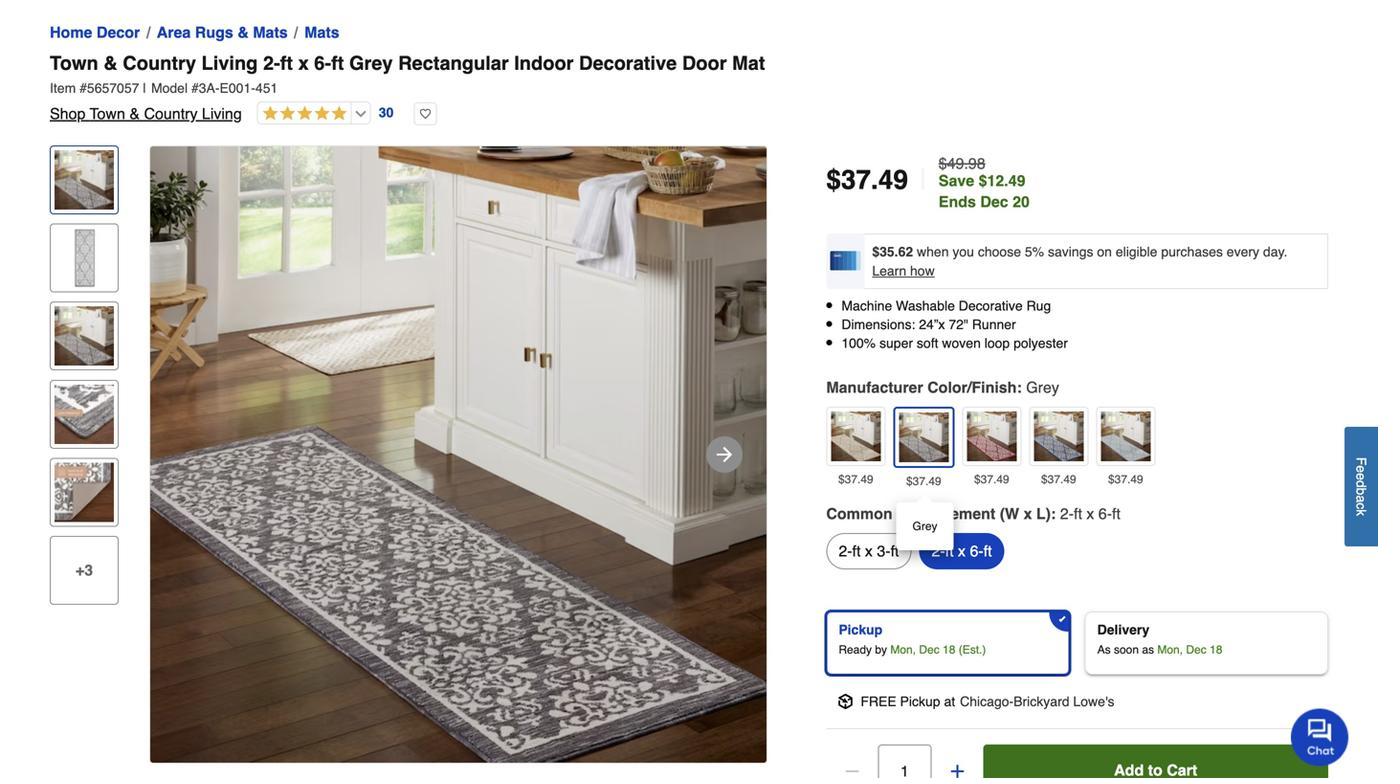 Task type: locate. For each thing, give the bounding box(es) containing it.
0 vertical spatial grey
[[349, 52, 393, 74]]

24"x
[[919, 317, 945, 332]]

1 living from the top
[[201, 52, 258, 74]]

1 horizontal spatial pickup
[[900, 694, 941, 709]]

18 inside delivery as soon as mon, dec 18
[[1210, 643, 1223, 656]]

ends
[[939, 193, 976, 211]]

decorative inside town & country living 2-ft x 6-ft grey rectangular indoor decorative door mat item # 5657057 | model # 3a-e001-451
[[579, 52, 677, 74]]

0 vertical spatial pickup
[[839, 622, 883, 637]]

1 vertical spatial |
[[920, 163, 927, 196]]

0 vertical spatial |
[[143, 80, 146, 96]]

2 # from the left
[[191, 80, 199, 96]]

shop
[[50, 105, 86, 123]]

| inside town & country living 2-ft x 6-ft grey rectangular indoor decorative door mat item # 5657057 | model # 3a-e001-451
[[143, 80, 146, 96]]

0 vertical spatial country
[[123, 52, 196, 74]]

1 horizontal spatial dec
[[981, 193, 1009, 211]]

2-
[[263, 52, 280, 74], [1060, 505, 1074, 522], [839, 542, 852, 560], [932, 542, 945, 560]]

18 left (est.)
[[943, 643, 956, 656]]

living down "3a-" at top
[[202, 105, 242, 123]]

e001-
[[220, 80, 255, 96]]

town down 5657057
[[90, 105, 125, 123]]

& for rugs
[[238, 23, 249, 41]]

1 vertical spatial pickup
[[900, 694, 941, 709]]

loop
[[985, 336, 1010, 351]]

# right model
[[191, 80, 199, 96]]

area rugs & mats
[[157, 23, 288, 41]]

grey
[[349, 52, 393, 74], [1026, 378, 1060, 396], [913, 520, 938, 533]]

2 vertical spatial &
[[130, 105, 140, 123]]

lowe's
[[1073, 694, 1115, 709]]

.
[[871, 165, 879, 195]]

$37.49 up the l) on the bottom
[[1041, 473, 1077, 486]]

&
[[238, 23, 249, 41], [104, 52, 117, 74], [130, 105, 140, 123]]

1 vertical spatial &
[[104, 52, 117, 74]]

0 horizontal spatial 18
[[943, 643, 956, 656]]

& for town
[[130, 105, 140, 123]]

grey image
[[899, 412, 949, 462]]

0 horizontal spatial grey
[[349, 52, 393, 74]]

mats up 4.9 stars "image"
[[305, 23, 339, 41]]

dec inside save $12.49 ends dec 20
[[981, 193, 1009, 211]]

c
[[1354, 503, 1369, 509]]

mon, right by
[[891, 643, 916, 656]]

town & country living 2-ft x 6-ft grey rectangular indoor decorative door mat item # 5657057 | model # 3a-e001-451
[[50, 52, 765, 96]]

grey up 30
[[349, 52, 393, 74]]

1 horizontal spatial 18
[[1210, 643, 1223, 656]]

72"
[[949, 317, 969, 332]]

1 vertical spatial decorative
[[959, 298, 1023, 313]]

0 horizontal spatial |
[[143, 80, 146, 96]]

x inside town & country living 2-ft x 6-ft grey rectangular indoor decorative door mat item # 5657057 | model # 3a-e001-451
[[298, 52, 309, 74]]

| right the 49
[[920, 163, 927, 196]]

country up model
[[123, 52, 196, 74]]

door
[[682, 52, 727, 74]]

2-ft x 6-ft
[[932, 542, 992, 560]]

$37.49 down light blue image
[[1108, 473, 1144, 486]]

decorative up runner
[[959, 298, 1023, 313]]

mon, inside delivery as soon as mon, dec 18
[[1158, 643, 1183, 656]]

0 horizontal spatial #
[[80, 80, 87, 96]]

0 vertical spatial :
[[1017, 378, 1022, 396]]

0 horizontal spatial decorative
[[579, 52, 677, 74]]

1 horizontal spatial decorative
[[959, 298, 1023, 313]]

18 inside "pickup ready by mon, dec 18 (est.)"
[[943, 643, 956, 656]]

1 vertical spatial 6-
[[1099, 505, 1112, 522]]

: down polyester
[[1017, 378, 1022, 396]]

e up b
[[1354, 473, 1369, 480]]

1 vertical spatial country
[[144, 105, 198, 123]]

0 vertical spatial decorative
[[579, 52, 677, 74]]

machine washable decorative rug dimensions: 24"x 72" runner 100% super soft woven loop polyester
[[842, 298, 1068, 351]]

6- right the l) on the bottom
[[1099, 505, 1112, 522]]

3-
[[877, 542, 891, 560]]

living inside town & country living 2-ft x 6-ft grey rectangular indoor decorative door mat item # 5657057 | model # 3a-e001-451
[[201, 52, 258, 74]]

0 vertical spatial &
[[238, 23, 249, 41]]

town & country living  #3a-e001-451 - thumbnail image
[[55, 150, 114, 210]]

2 horizontal spatial &
[[238, 23, 249, 41]]

$37.49 for navy blue image
[[1041, 473, 1077, 486]]

chicago-
[[960, 694, 1014, 709]]

2- up 451 on the left top of page
[[263, 52, 280, 74]]

x
[[298, 52, 309, 74], [1024, 505, 1032, 522], [1087, 505, 1094, 522], [865, 542, 873, 560], [958, 542, 966, 560]]

$12.49
[[979, 172, 1026, 190]]

pickup left at
[[900, 694, 941, 709]]

pickup
[[839, 622, 883, 637], [900, 694, 941, 709]]

0 vertical spatial town
[[50, 52, 98, 74]]

manufacturer
[[826, 378, 923, 396]]

1 mats from the left
[[253, 23, 288, 41]]

dec right as
[[1186, 643, 1207, 656]]

6- down mats link
[[314, 52, 331, 74]]

3a-
[[199, 80, 220, 96]]

x left 3-
[[865, 542, 873, 560]]

decorative
[[579, 52, 677, 74], [959, 298, 1023, 313]]

dec inside delivery as soon as mon, dec 18
[[1186, 643, 1207, 656]]

f e e d b a c k button
[[1345, 427, 1378, 546]]

1 horizontal spatial &
[[130, 105, 140, 123]]

0 horizontal spatial :
[[1017, 378, 1022, 396]]

pickup up ready
[[839, 622, 883, 637]]

2 mats from the left
[[305, 23, 339, 41]]

1 horizontal spatial grey
[[913, 520, 938, 533]]

arrow right image
[[713, 443, 736, 466]]

2 vertical spatial grey
[[913, 520, 938, 533]]

1 horizontal spatial mats
[[305, 23, 339, 41]]

free
[[861, 694, 897, 709]]

k
[[1354, 509, 1369, 516]]

0 horizontal spatial mon,
[[891, 643, 916, 656]]

6- down 'common measurement (w x l) : 2-ft x 6-ft'
[[970, 542, 984, 560]]

by
[[875, 643, 887, 656]]

common
[[826, 505, 893, 522]]

town up item
[[50, 52, 98, 74]]

mats
[[253, 23, 288, 41], [305, 23, 339, 41]]

mats link
[[305, 21, 339, 44]]

6-
[[314, 52, 331, 74], [1099, 505, 1112, 522], [970, 542, 984, 560]]

| left model
[[143, 80, 146, 96]]

mon, right as
[[1158, 643, 1183, 656]]

$37.49 for red image
[[974, 473, 1010, 486]]

37
[[841, 165, 871, 195]]

grey up 2-ft x 6-ft
[[913, 520, 938, 533]]

0 horizontal spatial &
[[104, 52, 117, 74]]

red image
[[967, 411, 1017, 461]]

woven
[[942, 336, 981, 351]]

town
[[50, 52, 98, 74], [90, 105, 125, 123]]

1 vertical spatial town
[[90, 105, 125, 123]]

decorative up item number 5 6 5 7 0 5 7 and model number 3 a - e 0 0 1 - 4 5 1 element
[[579, 52, 677, 74]]

2 18 from the left
[[1210, 643, 1223, 656]]

as
[[1098, 643, 1111, 656]]

$37.49 up the common
[[839, 473, 874, 486]]

0 vertical spatial living
[[201, 52, 258, 74]]

2- left 3-
[[839, 542, 852, 560]]

0 horizontal spatial mats
[[253, 23, 288, 41]]

0 horizontal spatial dec
[[919, 643, 940, 656]]

country
[[123, 52, 196, 74], [144, 105, 198, 123]]

: right (w
[[1051, 505, 1056, 522]]

mats left mats link
[[253, 23, 288, 41]]

e up the d
[[1354, 465, 1369, 473]]

$37.49 for light blue image
[[1108, 473, 1144, 486]]

2- down measurement
[[932, 542, 945, 560]]

1 horizontal spatial #
[[191, 80, 199, 96]]

|
[[143, 80, 146, 96], [920, 163, 927, 196]]

$37.49 up measurement
[[906, 475, 942, 488]]

ft
[[280, 52, 293, 74], [331, 52, 344, 74], [1074, 505, 1083, 522], [1112, 505, 1121, 522], [852, 542, 861, 560], [891, 542, 899, 560], [945, 542, 954, 560], [984, 542, 992, 560]]

dimensions:
[[842, 317, 915, 332]]

1 vertical spatial living
[[202, 105, 242, 123]]

manufacturer color/finish : grey
[[826, 378, 1060, 396]]

dec left (est.)
[[919, 643, 940, 656]]

b
[[1354, 488, 1369, 495]]

x left the l) on the bottom
[[1024, 505, 1032, 522]]

0 vertical spatial 6-
[[314, 52, 331, 74]]

& inside town & country living 2-ft x 6-ft grey rectangular indoor decorative door mat item # 5657057 | model # 3a-e001-451
[[104, 52, 117, 74]]

country down model
[[144, 105, 198, 123]]

6- inside town & country living 2-ft x 6-ft grey rectangular indoor decorative door mat item # 5657057 | model # 3a-e001-451
[[314, 52, 331, 74]]

2 horizontal spatial grey
[[1026, 378, 1060, 396]]

5657057
[[87, 80, 139, 96]]

1 mon, from the left
[[891, 643, 916, 656]]

day.
[[1263, 244, 1288, 259]]

# right item
[[80, 80, 87, 96]]

$37.49 for grey image
[[906, 475, 942, 488]]

runner
[[972, 317, 1016, 332]]

#
[[80, 80, 87, 96], [191, 80, 199, 96]]

$37.49 up (w
[[974, 473, 1010, 486]]

model
[[151, 80, 188, 96]]

1 horizontal spatial :
[[1051, 505, 1056, 522]]

& down 5657057
[[130, 105, 140, 123]]

living up e001-
[[201, 52, 258, 74]]

ready
[[839, 643, 872, 656]]

e
[[1354, 465, 1369, 473], [1354, 473, 1369, 480]]

1 e from the top
[[1354, 465, 1369, 473]]

0 horizontal spatial 6-
[[314, 52, 331, 74]]

1 horizontal spatial mon,
[[1158, 643, 1183, 656]]

2 horizontal spatial dec
[[1186, 643, 1207, 656]]

machine
[[842, 298, 892, 313]]

1 horizontal spatial 6-
[[970, 542, 984, 560]]

0 horizontal spatial pickup
[[839, 622, 883, 637]]

1 18 from the left
[[943, 643, 956, 656]]

& right 'rugs'
[[238, 23, 249, 41]]

18 right as
[[1210, 643, 1223, 656]]

how
[[910, 263, 935, 279]]

dec down $12.49
[[981, 193, 1009, 211]]

x down mats link
[[298, 52, 309, 74]]

& up 5657057
[[104, 52, 117, 74]]

2 mon, from the left
[[1158, 643, 1183, 656]]

grey down polyester
[[1026, 378, 1060, 396]]

:
[[1017, 378, 1022, 396], [1051, 505, 1056, 522]]

pickup inside "pickup ready by mon, dec 18 (est.)"
[[839, 622, 883, 637]]

option group
[[819, 604, 1336, 682]]



Task type: describe. For each thing, give the bounding box(es) containing it.
when
[[917, 244, 949, 259]]

item
[[50, 80, 76, 96]]

49
[[879, 165, 908, 195]]

area
[[157, 23, 191, 41]]

navy blue image
[[1034, 411, 1084, 461]]

2 living from the top
[[202, 105, 242, 123]]

soon
[[1114, 643, 1139, 656]]

2 horizontal spatial 6-
[[1099, 505, 1112, 522]]

1 # from the left
[[80, 80, 87, 96]]

decor
[[97, 23, 140, 41]]

20
[[1013, 193, 1030, 211]]

$37.49 for beige image
[[839, 473, 874, 486]]

delivery as soon as mon, dec 18
[[1098, 622, 1223, 656]]

every
[[1227, 244, 1260, 259]]

2- right the l) on the bottom
[[1060, 505, 1074, 522]]

town & country living  #3a-e001-451 image
[[150, 146, 767, 763]]

soft
[[917, 336, 939, 351]]

shop town & country living
[[50, 105, 242, 123]]

town & country living  #3a-e001-451 - thumbnail2 image
[[55, 228, 114, 288]]

100%
[[842, 336, 876, 351]]

4.9 stars image
[[258, 105, 347, 123]]

x right the l) on the bottom
[[1087, 505, 1094, 522]]

save
[[939, 172, 975, 190]]

learn
[[872, 263, 907, 279]]

beige image
[[831, 411, 881, 461]]

super
[[880, 336, 913, 351]]

1 vertical spatial grey
[[1026, 378, 1060, 396]]

2 vertical spatial 6-
[[970, 542, 984, 560]]

heart outline image
[[414, 102, 437, 125]]

grey inside town & country living 2-ft x 6-ft grey rectangular indoor decorative door mat item # 5657057 | model # 3a-e001-451
[[349, 52, 393, 74]]

pickup image
[[838, 694, 853, 709]]

Stepper number input field with increment and decrement buttons number field
[[878, 745, 932, 778]]

$49.98
[[939, 155, 986, 172]]

pickup ready by mon, dec 18 (est.)
[[839, 622, 986, 656]]

eligible
[[1116, 244, 1158, 259]]

451
[[255, 80, 278, 96]]

light blue image
[[1101, 411, 1151, 461]]

$35.62 when you choose 5% savings on eligible purchases every day. learn how
[[872, 244, 1288, 279]]

choose
[[978, 244, 1021, 259]]

decorative inside 'machine washable decorative rug dimensions: 24"x 72" runner 100% super soft woven loop polyester'
[[959, 298, 1023, 313]]

savings
[[1048, 244, 1094, 259]]

measurement
[[897, 505, 996, 522]]

1 vertical spatial :
[[1051, 505, 1056, 522]]

brickyard
[[1014, 694, 1070, 709]]

2-ft x 3-ft
[[839, 542, 899, 560]]

save $12.49 ends dec 20
[[939, 172, 1030, 211]]

1 horizontal spatial |
[[920, 163, 927, 196]]

home decor
[[50, 23, 140, 41]]

x down 'common measurement (w x l) : 2-ft x 6-ft'
[[958, 542, 966, 560]]

free pickup at chicago-brickyard lowe's
[[861, 694, 1115, 709]]

dec inside "pickup ready by mon, dec 18 (est.)"
[[919, 643, 940, 656]]

$
[[826, 165, 841, 195]]

2 e from the top
[[1354, 473, 1369, 480]]

purchases
[[1161, 244, 1223, 259]]

minus image
[[843, 762, 862, 778]]

common measurement (w x l) : 2-ft x 6-ft
[[826, 505, 1121, 522]]

mat
[[732, 52, 765, 74]]

5%
[[1025, 244, 1044, 259]]

town inside town & country living 2-ft x 6-ft grey rectangular indoor decorative door mat item # 5657057 | model # 3a-e001-451
[[50, 52, 98, 74]]

rectangular
[[398, 52, 509, 74]]

home decor link
[[50, 21, 140, 44]]

rug
[[1027, 298, 1051, 313]]

polyester
[[1014, 336, 1068, 351]]

area rugs & mats link
[[157, 21, 288, 44]]

a
[[1354, 495, 1369, 503]]

+3 button
[[50, 536, 119, 605]]

item number 5 6 5 7 0 5 7 and model number 3 a - e 0 0 1 - 4 5 1 element
[[50, 78, 1329, 98]]

washable
[[896, 298, 955, 313]]

rugs
[[195, 23, 233, 41]]

at
[[944, 694, 955, 709]]

+3
[[76, 561, 93, 579]]

delivery
[[1098, 622, 1150, 637]]

chat invite button image
[[1291, 708, 1350, 766]]

(est.)
[[959, 643, 986, 656]]

plus image
[[948, 762, 967, 778]]

$35.62
[[872, 244, 913, 259]]

f e e d b a c k
[[1354, 457, 1369, 516]]

town & country living  #3a-e001-451 - thumbnail5 image
[[55, 463, 114, 522]]

d
[[1354, 480, 1369, 488]]

town & country living  #3a-e001-451 - thumbnail3 image
[[55, 306, 114, 366]]

(w
[[1000, 505, 1020, 522]]

on
[[1097, 244, 1112, 259]]

$ 37 . 49
[[826, 165, 908, 195]]

learn how button
[[872, 261, 935, 280]]

option group containing pickup
[[819, 604, 1336, 682]]

2- inside town & country living 2-ft x 6-ft grey rectangular indoor decorative door mat item # 5657057 | model # 3a-e001-451
[[263, 52, 280, 74]]

home
[[50, 23, 92, 41]]

as
[[1142, 643, 1154, 656]]

l)
[[1037, 505, 1051, 522]]

town & country living  #3a-e001-451 - thumbnail4 image
[[55, 385, 114, 444]]

indoor
[[514, 52, 574, 74]]

30
[[379, 105, 394, 120]]

country inside town & country living 2-ft x 6-ft grey rectangular indoor decorative door mat item # 5657057 | model # 3a-e001-451
[[123, 52, 196, 74]]

mon, inside "pickup ready by mon, dec 18 (est.)"
[[891, 643, 916, 656]]

you
[[953, 244, 974, 259]]

f
[[1354, 457, 1369, 465]]

color/finish
[[928, 378, 1017, 396]]



Task type: vqa. For each thing, say whether or not it's contained in the screenshot.
How Can We Help You Today?
no



